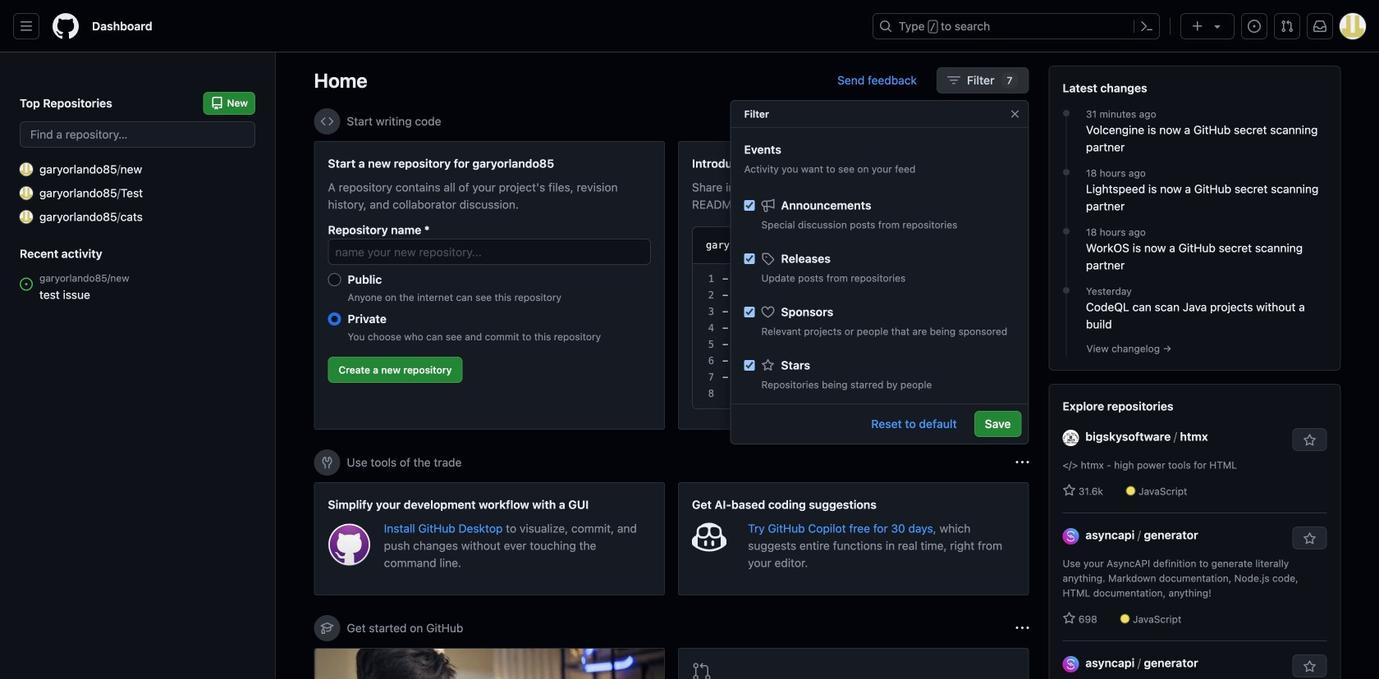 Task type: describe. For each thing, give the bounding box(es) containing it.
what is github? image
[[315, 650, 664, 680]]

command palette image
[[1141, 20, 1154, 33]]

megaphone image
[[762, 199, 775, 212]]

3 dot fill image from the top
[[1060, 284, 1073, 297]]

open issue image
[[20, 278, 33, 291]]

@asyncapi profile image for first star this repository icon from the top
[[1063, 529, 1079, 545]]

Find a repository… text field
[[20, 122, 255, 148]]

2 star this repository image from the top
[[1304, 661, 1317, 674]]

1 star this repository image from the top
[[1304, 533, 1317, 546]]

cats image
[[20, 211, 33, 224]]

test image
[[20, 187, 33, 200]]

explore repositories navigation
[[1049, 384, 1341, 680]]

star image for star this repository image
[[1063, 484, 1076, 498]]

tag image
[[762, 253, 775, 266]]

new image
[[20, 163, 33, 176]]

1 dot fill image from the top
[[1060, 107, 1073, 120]]

dot fill image
[[1060, 225, 1073, 238]]

2 dot fill image from the top
[[1060, 166, 1073, 179]]

filter image
[[948, 74, 961, 87]]

tools image
[[321, 457, 334, 470]]

why am i seeing this? image for get ai-based coding suggestions element
[[1016, 457, 1029, 470]]

star image
[[762, 359, 775, 372]]

simplify your development workflow with a gui element
[[314, 483, 665, 596]]

start a new repository element
[[314, 141, 665, 430]]

code image
[[321, 115, 334, 128]]



Task type: locate. For each thing, give the bounding box(es) containing it.
1 star image from the top
[[1063, 484, 1076, 498]]

2 vertical spatial dot fill image
[[1060, 284, 1073, 297]]

0 vertical spatial why am i seeing this? image
[[1016, 115, 1029, 128]]

@bigskysoftware profile image
[[1063, 430, 1079, 447]]

menu
[[731, 185, 1029, 618]]

2 why am i seeing this? image from the top
[[1016, 457, 1029, 470]]

what is github? element
[[314, 649, 665, 680]]

star image down @bigskysoftware profile image
[[1063, 484, 1076, 498]]

triangle down image
[[1211, 20, 1224, 33]]

name your new repository... text field
[[328, 239, 651, 265]]

dot fill image right close menu image
[[1060, 107, 1073, 120]]

why am i seeing this? image for 'introduce yourself with a profile readme' element
[[1016, 115, 1029, 128]]

1 vertical spatial dot fill image
[[1060, 166, 1073, 179]]

Top Repositories search field
[[20, 122, 255, 148]]

dot fill image up dot fill image
[[1060, 166, 1073, 179]]

@asyncapi profile image for first star this repository icon from the bottom
[[1063, 657, 1079, 673]]

0 vertical spatial star this repository image
[[1304, 533, 1317, 546]]

explore element
[[1049, 66, 1341, 680]]

star image for first star this repository icon from the top
[[1063, 613, 1076, 626]]

1 vertical spatial star image
[[1063, 613, 1076, 626]]

1 why am i seeing this? image from the top
[[1016, 115, 1029, 128]]

why am i seeing this? image
[[1016, 622, 1029, 636]]

None checkbox
[[744, 200, 755, 211]]

None checkbox
[[744, 254, 755, 264], [744, 307, 755, 318], [744, 360, 755, 371], [744, 254, 755, 264], [744, 307, 755, 318], [744, 360, 755, 371]]

heart image
[[762, 306, 775, 319]]

star this repository image
[[1304, 434, 1317, 448]]

0 vertical spatial star image
[[1063, 484, 1076, 498]]

none submit inside 'introduce yourself with a profile readme' element
[[948, 234, 1001, 257]]

dot fill image down dot fill image
[[1060, 284, 1073, 297]]

notifications image
[[1314, 20, 1327, 33]]

None radio
[[328, 273, 341, 287], [328, 313, 341, 326], [328, 273, 341, 287], [328, 313, 341, 326]]

mortar board image
[[321, 622, 334, 636]]

2 @asyncapi profile image from the top
[[1063, 657, 1079, 673]]

1 vertical spatial why am i seeing this? image
[[1016, 457, 1029, 470]]

2 star image from the top
[[1063, 613, 1076, 626]]

0 vertical spatial dot fill image
[[1060, 107, 1073, 120]]

star this repository image
[[1304, 533, 1317, 546], [1304, 661, 1317, 674]]

0 vertical spatial @asyncapi profile image
[[1063, 529, 1079, 545]]

homepage image
[[53, 13, 79, 39]]

get ai-based coding suggestions element
[[678, 483, 1029, 596]]

star image right why am i seeing this? image
[[1063, 613, 1076, 626]]

plus image
[[1192, 20, 1205, 33]]

1 @asyncapi profile image from the top
[[1063, 529, 1079, 545]]

issue opened image
[[1248, 20, 1261, 33]]

star image
[[1063, 484, 1076, 498], [1063, 613, 1076, 626]]

None submit
[[948, 234, 1001, 257]]

why am i seeing this? image
[[1016, 115, 1029, 128], [1016, 457, 1029, 470]]

1 vertical spatial @asyncapi profile image
[[1063, 657, 1079, 673]]

@asyncapi profile image
[[1063, 529, 1079, 545], [1063, 657, 1079, 673]]

git pull request image
[[692, 663, 712, 680]]

dot fill image
[[1060, 107, 1073, 120], [1060, 166, 1073, 179], [1060, 284, 1073, 297]]

github desktop image
[[328, 524, 371, 567]]

1 vertical spatial star this repository image
[[1304, 661, 1317, 674]]

close menu image
[[1009, 108, 1022, 121]]

git pull request image
[[1281, 20, 1294, 33]]

introduce yourself with a profile readme element
[[678, 141, 1029, 430]]



Task type: vqa. For each thing, say whether or not it's contained in the screenshot.
auditlog in the left of the page
no



